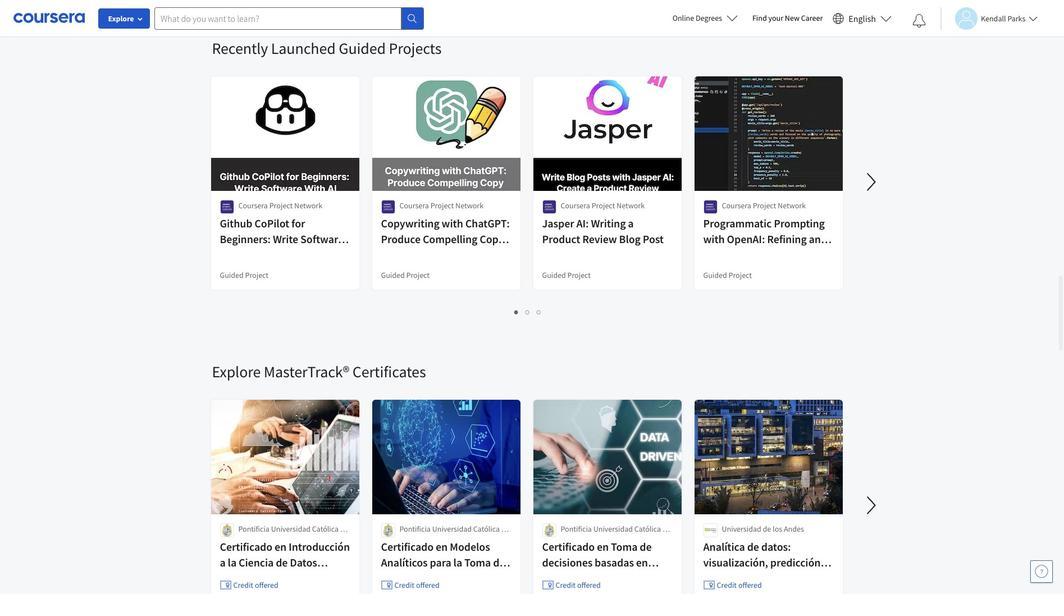 Task type: vqa. For each thing, say whether or not it's contained in the screenshot.
offered related to de
yes



Task type: describe. For each thing, give the bounding box(es) containing it.
certificado for decisiones
[[542, 540, 595, 554]]

post
[[643, 232, 664, 246]]

compelling
[[423, 232, 478, 246]]

pontificia universidad católica de chile image for certificado en introducción a la ciencia de datos mastertrack® mastertrack® certificate
[[220, 523, 234, 538]]

ai:
[[577, 216, 589, 230]]

datos
[[542, 571, 569, 585]]

project down sells
[[406, 270, 430, 280]]

copilot
[[255, 216, 289, 230]]

explore for explore mastertrack® certificates
[[212, 362, 261, 382]]

certificate inside 'certificado en toma de decisiones basadas en datos mastertrack® certificate'
[[542, 587, 592, 594]]

find your new career link
[[747, 11, 829, 25]]

copy
[[480, 232, 504, 246]]

coursera project network for copilot
[[238, 201, 322, 211]]

pontificia for la
[[238, 524, 270, 534]]

kendall parks
[[981, 13, 1026, 23]]

with inside the programmatic prompting with openai: refining and filtering
[[704, 232, 725, 246]]

explore button
[[98, 8, 150, 29]]

for
[[292, 216, 305, 230]]

programmatic prompting with openai: refining and filtering
[[704, 216, 827, 262]]

certificates
[[353, 362, 426, 382]]

recently
[[212, 38, 268, 58]]

guided left projects
[[339, 38, 386, 58]]

explore for explore
[[108, 13, 134, 24]]

recently launched guided projects carousel element
[[206, 4, 1064, 328]]

mastertrack® inside 'certificado en toma de decisiones basadas en datos mastertrack® certificate'
[[571, 571, 634, 585]]

en for modelos
[[436, 540, 448, 554]]

offered for certificate
[[577, 580, 601, 590]]

pontificia universidad católica de chile image for certificado en modelos analíticos para la toma de decisiones de negocio mastertrack® certificate
[[381, 523, 395, 538]]

guided for github copilot for beginners: write software with ai
[[220, 270, 244, 280]]

help center image
[[1035, 565, 1049, 579]]

produce
[[381, 232, 421, 246]]

next slide image for recently launched guided projects
[[858, 169, 885, 195]]

find
[[753, 13, 767, 23]]

coursera image
[[13, 9, 85, 27]]

guided for copywriting with chatgpt: produce compelling copy that sells
[[381, 270, 405, 280]]

universidad for toma
[[594, 524, 633, 534]]

kendall
[[981, 13, 1006, 23]]

prompting
[[774, 216, 825, 230]]

chile for la
[[238, 535, 255, 545]]

4 universidad from the left
[[722, 524, 762, 534]]

de inside 'certificado en toma de decisiones basadas en datos mastertrack® certificate'
[[640, 540, 652, 554]]

copywriting with chatgpt: produce compelling copy that sells
[[381, 216, 510, 262]]

project down filtering
[[729, 270, 752, 280]]

guided project for jasper ai: writing a product review blog post
[[542, 270, 591, 280]]

certificado en toma de decisiones basadas en datos mastertrack® certificate
[[542, 540, 652, 594]]

guided project for programmatic prompting with openai: refining and filtering
[[704, 270, 752, 280]]

new
[[785, 13, 800, 23]]

mastertrack® inside certificado en modelos analíticos para la toma de decisiones de negocio mastertrack® certificate
[[381, 587, 444, 594]]

4 offered from the left
[[739, 580, 762, 590]]

chatgpt:
[[465, 216, 510, 230]]

universidad de los andes
[[722, 524, 804, 534]]

credit offered for mastertrack®
[[233, 580, 278, 590]]

offered for mastertrack®
[[255, 580, 278, 590]]

show notifications image
[[913, 14, 926, 28]]

with inside copywriting with chatgpt: produce compelling copy that sells
[[442, 216, 463, 230]]

toma inside certificado en modelos analíticos para la toma de decisiones de negocio mastertrack® certificate
[[465, 556, 491, 570]]

guided project for github copilot for beginners: write software with ai
[[220, 270, 269, 280]]

3 button
[[534, 306, 545, 318]]

new courses on coursera carousel element
[[212, 0, 852, 4]]

github
[[220, 216, 252, 230]]

coursera for jasper
[[561, 201, 590, 211]]

blog
[[619, 232, 641, 246]]

4 credit from the left
[[717, 580, 737, 590]]

kendall parks button
[[941, 7, 1038, 29]]

modelos
[[450, 540, 490, 554]]

beginners:
[[220, 232, 271, 246]]

coursera project network for ai:
[[561, 201, 645, 211]]

2 button
[[522, 306, 534, 318]]

la inside certificado en modelos analíticos para la toma de decisiones de negocio mastertrack® certificate
[[454, 556, 462, 570]]

degrees
[[696, 13, 722, 23]]

project up the writing
[[592, 201, 615, 211]]

online degrees
[[673, 13, 722, 23]]

certificado en introducción a la ciencia de datos mastertrack® mastertrack® certificate
[[220, 540, 350, 594]]

next slide image for explore mastertrack® certificates
[[858, 492, 885, 519]]

pontificia universidad católica de chile image
[[542, 523, 556, 538]]

network for with
[[456, 201, 484, 211]]

universidad for modelos
[[432, 524, 472, 534]]

ai
[[244, 248, 253, 262]]

software
[[301, 232, 344, 246]]

pontificia for para
[[400, 524, 431, 534]]

github copilot for beginners: write software with ai
[[220, 216, 344, 262]]

project down product
[[568, 270, 591, 280]]

network for prompting
[[778, 201, 806, 211]]

certificado for la
[[220, 540, 273, 554]]

credit offered for de
[[395, 580, 440, 590]]

online degrees button
[[664, 6, 747, 30]]

pontificia for decisiones
[[561, 524, 592, 534]]

negocio
[[448, 571, 487, 585]]



Task type: locate. For each thing, give the bounding box(es) containing it.
career
[[801, 13, 823, 23]]

2 offered from the left
[[416, 580, 440, 590]]

3 pontificia from the left
[[561, 524, 592, 534]]

2 horizontal spatial pontificia
[[561, 524, 592, 534]]

1 chile from the left
[[238, 535, 255, 545]]

universidad up introducción
[[271, 524, 311, 534]]

coursera up github
[[238, 201, 268, 211]]

guided down product
[[542, 270, 566, 280]]

2 universidad from the left
[[432, 524, 472, 534]]

certificate
[[220, 587, 269, 594], [446, 587, 496, 594], [542, 587, 592, 594]]

jasper
[[542, 216, 574, 230]]

1 católica from the left
[[312, 524, 339, 534]]

project up programmatic
[[753, 201, 776, 211]]

2 coursera project network image from the left
[[542, 200, 556, 214]]

de
[[340, 524, 349, 534], [502, 524, 510, 534], [663, 524, 671, 534], [763, 524, 771, 534], [640, 540, 652, 554], [276, 556, 288, 570], [493, 556, 505, 570], [434, 571, 446, 585]]

2 certificado from the left
[[381, 540, 434, 554]]

credit for certificado en introducción a la ciencia de datos mastertrack® mastertrack® certificate
[[233, 580, 253, 590]]

1 pontificia universidad católica de chile image from the left
[[220, 523, 234, 538]]

2 pontificia universidad católica de chile image from the left
[[381, 523, 395, 538]]

offered for de
[[416, 580, 440, 590]]

chile for para
[[400, 535, 416, 545]]

chile
[[238, 535, 255, 545], [400, 535, 416, 545], [561, 535, 577, 545]]

3 coursera project network from the left
[[561, 201, 645, 211]]

3 católica from the left
[[635, 524, 661, 534]]

list
[[212, 306, 844, 318]]

coursera project network image up programmatic
[[704, 200, 718, 214]]

4 guided project from the left
[[704, 270, 752, 280]]

la right para
[[454, 556, 462, 570]]

english button
[[829, 0, 896, 37]]

1 horizontal spatial católica
[[473, 524, 500, 534]]

guided for programmatic prompting with openai: refining and filtering
[[704, 270, 727, 280]]

a up blog
[[628, 216, 634, 230]]

2
[[526, 307, 530, 317]]

pontificia up analíticos
[[400, 524, 431, 534]]

writing
[[591, 216, 626, 230]]

explore inside 'dropdown button'
[[108, 13, 134, 24]]

1 vertical spatial toma
[[465, 556, 491, 570]]

guided project
[[220, 270, 269, 280], [381, 270, 430, 280], [542, 270, 591, 280], [704, 270, 752, 280]]

programmatic
[[704, 216, 772, 230]]

certificate inside certificado en modelos analíticos para la toma de decisiones de negocio mastertrack® certificate
[[446, 587, 496, 594]]

1 vertical spatial a
[[220, 556, 226, 570]]

guided
[[339, 38, 386, 58], [220, 270, 244, 280], [381, 270, 405, 280], [542, 270, 566, 280], [704, 270, 727, 280]]

1 coursera project network from the left
[[238, 201, 322, 211]]

3 certificado from the left
[[542, 540, 595, 554]]

pontificia universidad católica de chile for introducción
[[238, 524, 349, 545]]

filtering
[[704, 248, 744, 262]]

english
[[849, 13, 876, 24]]

coursera project network image
[[381, 200, 395, 214], [542, 200, 556, 214], [704, 200, 718, 214]]

universidad for introducción
[[271, 524, 311, 534]]

with up compelling
[[442, 216, 463, 230]]

copywriting
[[381, 216, 440, 230]]

pontificia universidad católica de chile up the basadas
[[561, 524, 671, 545]]

find your new career
[[753, 13, 823, 23]]

en for toma
[[597, 540, 609, 554]]

project up copilot
[[269, 201, 293, 211]]

coursera project network up the writing
[[561, 201, 645, 211]]

pontificia universidad católica de chile for modelos
[[400, 524, 510, 545]]

network for ai:
[[617, 201, 645, 211]]

toma
[[611, 540, 638, 554], [465, 556, 491, 570]]

with
[[442, 216, 463, 230], [704, 232, 725, 246]]

write
[[273, 232, 298, 246]]

1 coursera from the left
[[238, 201, 268, 211]]

coursera
[[238, 201, 268, 211], [400, 201, 429, 211], [561, 201, 590, 211], [722, 201, 751, 211]]

coursera project network up programmatic
[[722, 201, 806, 211]]

3 pontificia universidad católica de chile from the left
[[561, 524, 671, 545]]

1 vertical spatial next slide image
[[858, 492, 885, 519]]

2 horizontal spatial certificate
[[542, 587, 592, 594]]

network up for
[[294, 201, 322, 211]]

chile up ciencia
[[238, 535, 255, 545]]

pontificia universidad católica de chile up datos
[[238, 524, 349, 545]]

1 horizontal spatial coursera project network image
[[542, 200, 556, 214]]

that
[[381, 248, 403, 262]]

2 horizontal spatial certificado
[[542, 540, 595, 554]]

recently launched guided projects
[[212, 38, 442, 58]]

introducción
[[289, 540, 350, 554]]

1 guided project from the left
[[220, 270, 269, 280]]

coursera project network image for copywriting with chatgpt: produce compelling copy that sells
[[381, 200, 395, 214]]

network for copilot
[[294, 201, 322, 211]]

a inside certificado en introducción a la ciencia de datos mastertrack® mastertrack® certificate
[[220, 556, 226, 570]]

review
[[583, 232, 617, 246]]

de inside certificado en introducción a la ciencia de datos mastertrack® mastertrack® certificate
[[276, 556, 288, 570]]

0 vertical spatial toma
[[611, 540, 638, 554]]

explore
[[108, 13, 134, 24], [212, 362, 261, 382]]

toma down the "modelos"
[[465, 556, 491, 570]]

refining
[[767, 232, 807, 246]]

certificado inside certificado en modelos analíticos para la toma de decisiones de negocio mastertrack® certificate
[[381, 540, 434, 554]]

projects
[[389, 38, 442, 58]]

2 certificate from the left
[[446, 587, 496, 594]]

with
[[220, 248, 242, 262]]

parks
[[1008, 13, 1026, 23]]

coursera project network image for jasper ai: writing a product review blog post
[[542, 200, 556, 214]]

certificado for para
[[381, 540, 434, 554]]

1 horizontal spatial toma
[[611, 540, 638, 554]]

1 credit from the left
[[233, 580, 253, 590]]

0 horizontal spatial pontificia
[[238, 524, 270, 534]]

1 horizontal spatial with
[[704, 232, 725, 246]]

chile for decisiones
[[561, 535, 577, 545]]

pontificia universidad católica de chile up para
[[400, 524, 510, 545]]

explore mastertrack® certificates carousel element
[[206, 328, 1064, 594]]

certificado
[[220, 540, 273, 554], [381, 540, 434, 554], [542, 540, 595, 554]]

guided down the that
[[381, 270, 405, 280]]

para
[[430, 556, 451, 570]]

2 credit offered from the left
[[395, 580, 440, 590]]

explore inside "element"
[[212, 362, 261, 382]]

2 horizontal spatial chile
[[561, 535, 577, 545]]

launched
[[271, 38, 336, 58]]

chile right pontificia universidad católica de chile icon at the bottom right of the page
[[561, 535, 577, 545]]

network
[[294, 201, 322, 211], [456, 201, 484, 211], [617, 201, 645, 211], [778, 201, 806, 211]]

3 offered from the left
[[577, 580, 601, 590]]

coursera project network for prompting
[[722, 201, 806, 211]]

1 la from the left
[[228, 556, 237, 570]]

datos
[[290, 556, 317, 570]]

a for ciencia
[[220, 556, 226, 570]]

credit
[[233, 580, 253, 590], [395, 580, 415, 590], [556, 580, 576, 590], [717, 580, 737, 590]]

0 horizontal spatial pontificia universidad católica de chile image
[[220, 523, 234, 538]]

1 certificate from the left
[[220, 587, 269, 594]]

católica for introducción
[[312, 524, 339, 534]]

3 certificate from the left
[[542, 587, 592, 594]]

credit for certificado en modelos analíticos para la toma de decisiones de negocio mastertrack® certificate
[[395, 580, 415, 590]]

pontificia up ciencia
[[238, 524, 270, 534]]

pontificia universidad católica de chile
[[238, 524, 349, 545], [400, 524, 510, 545], [561, 524, 671, 545]]

2 horizontal spatial pontificia universidad católica de chile
[[561, 524, 671, 545]]

basadas
[[595, 556, 634, 570]]

en inside certificado en modelos analíticos para la toma de decisiones de negocio mastertrack® certificate
[[436, 540, 448, 554]]

coursera for copywriting
[[400, 201, 429, 211]]

3 guided project from the left
[[542, 270, 591, 280]]

2 pontificia universidad católica de chile from the left
[[400, 524, 510, 545]]

guided project down sells
[[381, 270, 430, 280]]

certificado en modelos analíticos para la toma de decisiones de negocio mastertrack® certificate
[[381, 540, 505, 594]]

and
[[809, 232, 827, 246]]

a left ciencia
[[220, 556, 226, 570]]

la
[[228, 556, 237, 570], [454, 556, 462, 570]]

guided project for copywriting with chatgpt: produce compelling copy that sells
[[381, 270, 430, 280]]

2 la from the left
[[454, 556, 462, 570]]

2 credit from the left
[[395, 580, 415, 590]]

coursera up programmatic
[[722, 201, 751, 211]]

coursera up ai:
[[561, 201, 590, 211]]

credit offered
[[233, 580, 278, 590], [395, 580, 440, 590], [556, 580, 601, 590], [717, 580, 762, 590]]

en left introducción
[[275, 540, 287, 554]]

guided down filtering
[[704, 270, 727, 280]]

certificate down negocio
[[446, 587, 496, 594]]

1 next slide image from the top
[[858, 169, 885, 195]]

4 network from the left
[[778, 201, 806, 211]]

certificate down the datos in the right of the page
[[542, 587, 592, 594]]

pontificia universidad católica de chile image
[[220, 523, 234, 538], [381, 523, 395, 538]]

0 vertical spatial a
[[628, 216, 634, 230]]

a
[[628, 216, 634, 230], [220, 556, 226, 570]]

openai:
[[727, 232, 765, 246]]

offered
[[255, 580, 278, 590], [416, 580, 440, 590], [577, 580, 601, 590], [739, 580, 762, 590]]

What do you want to learn? text field
[[154, 7, 402, 29]]

1 horizontal spatial pontificia
[[400, 524, 431, 534]]

your
[[769, 13, 784, 23]]

3 universidad from the left
[[594, 524, 633, 534]]

1 horizontal spatial pontificia universidad católica de chile image
[[381, 523, 395, 538]]

0 horizontal spatial chile
[[238, 535, 255, 545]]

2 guided project from the left
[[381, 270, 430, 280]]

coursera project network image up copywriting
[[381, 200, 395, 214]]

next slide image
[[858, 169, 885, 195], [858, 492, 885, 519]]

toma inside 'certificado en toma de decisiones basadas en datos mastertrack® certificate'
[[611, 540, 638, 554]]

2 next slide image from the top
[[858, 492, 885, 519]]

universidad right universidad de los andes icon
[[722, 524, 762, 534]]

sells
[[405, 248, 428, 262]]

3 credit from the left
[[556, 580, 576, 590]]

1 horizontal spatial certificate
[[446, 587, 496, 594]]

1 vertical spatial explore
[[212, 362, 261, 382]]

list containing 1
[[212, 306, 844, 318]]

project
[[269, 201, 293, 211], [431, 201, 454, 211], [592, 201, 615, 211], [753, 201, 776, 211], [245, 270, 269, 280], [406, 270, 430, 280], [568, 270, 591, 280], [729, 270, 752, 280]]

2 católica from the left
[[473, 524, 500, 534]]

network up chatgpt:
[[456, 201, 484, 211]]

chile up analíticos
[[400, 535, 416, 545]]

3 chile from the left
[[561, 535, 577, 545]]

1 horizontal spatial explore
[[212, 362, 261, 382]]

credit offered for certificate
[[556, 580, 601, 590]]

andes
[[784, 524, 804, 534]]

1 pontificia universidad católica de chile from the left
[[238, 524, 349, 545]]

explore mastertrack® certificates
[[212, 362, 426, 382]]

0 horizontal spatial a
[[220, 556, 226, 570]]

0 vertical spatial explore
[[108, 13, 134, 24]]

universidad up the basadas
[[594, 524, 633, 534]]

la inside certificado en introducción a la ciencia de datos mastertrack® mastertrack® certificate
[[228, 556, 237, 570]]

3
[[537, 307, 541, 317]]

3 network from the left
[[617, 201, 645, 211]]

guided project down filtering
[[704, 270, 752, 280]]

en
[[275, 540, 287, 554], [436, 540, 448, 554], [597, 540, 609, 554], [636, 556, 648, 570]]

2 horizontal spatial católica
[[635, 524, 661, 534]]

1 horizontal spatial a
[[628, 216, 634, 230]]

decisiones
[[381, 571, 432, 585]]

4 coursera from the left
[[722, 201, 751, 211]]

guided project down ai
[[220, 270, 269, 280]]

certificado inside certificado en introducción a la ciencia de datos mastertrack® mastertrack® certificate
[[220, 540, 273, 554]]

1 horizontal spatial pontificia universidad católica de chile
[[400, 524, 510, 545]]

2 chile from the left
[[400, 535, 416, 545]]

None search field
[[154, 7, 424, 29]]

1 coursera project network image from the left
[[381, 200, 395, 214]]

en up para
[[436, 540, 448, 554]]

coursera for github
[[238, 201, 268, 211]]

3 coursera from the left
[[561, 201, 590, 211]]

1 horizontal spatial la
[[454, 556, 462, 570]]

1 offered from the left
[[255, 580, 278, 590]]

1 button
[[511, 306, 522, 318]]

coursera project network image up jasper
[[542, 200, 556, 214]]

2 coursera from the left
[[400, 201, 429, 211]]

universidad up the "modelos"
[[432, 524, 472, 534]]

1 credit offered from the left
[[233, 580, 278, 590]]

1
[[515, 307, 519, 317]]

1 pontificia from the left
[[238, 524, 270, 534]]

1 certificado from the left
[[220, 540, 273, 554]]

en for introducción
[[275, 540, 287, 554]]

ciencia
[[239, 556, 274, 570]]

0 horizontal spatial pontificia universidad católica de chile
[[238, 524, 349, 545]]

0 horizontal spatial with
[[442, 216, 463, 230]]

a for review
[[628, 216, 634, 230]]

3 coursera project network image from the left
[[704, 200, 718, 214]]

certificado up analíticos
[[381, 540, 434, 554]]

0 horizontal spatial toma
[[465, 556, 491, 570]]

coursera project network for with
[[400, 201, 484, 211]]

2 network from the left
[[456, 201, 484, 211]]

pontificia right pontificia universidad católica de chile icon at the bottom right of the page
[[561, 524, 592, 534]]

pontificia universidad católica de chile for toma
[[561, 524, 671, 545]]

project down ai
[[245, 270, 269, 280]]

jasper ai: writing a product review blog post
[[542, 216, 664, 246]]

1 universidad from the left
[[271, 524, 311, 534]]

católica for toma
[[635, 524, 661, 534]]

2 coursera project network from the left
[[400, 201, 484, 211]]

en inside certificado en introducción a la ciencia de datos mastertrack® mastertrack® certificate
[[275, 540, 287, 554]]

coursera project network up copywriting with chatgpt: produce compelling copy that sells
[[400, 201, 484, 211]]

a inside jasper ai: writing a product review blog post
[[628, 216, 634, 230]]

0 vertical spatial with
[[442, 216, 463, 230]]

certificado up decisiones
[[542, 540, 595, 554]]

coursera project network image for programmatic prompting with openai: refining and filtering
[[704, 200, 718, 214]]

1 horizontal spatial certificado
[[381, 540, 434, 554]]

3 credit offered from the left
[[556, 580, 601, 590]]

4 coursera project network from the left
[[722, 201, 806, 211]]

certificate down ciencia
[[220, 587, 269, 594]]

certificate inside certificado en introducción a la ciencia de datos mastertrack® mastertrack® certificate
[[220, 587, 269, 594]]

coursera up copywriting
[[400, 201, 429, 211]]

credit for certificado en toma de decisiones basadas en datos mastertrack® certificate
[[556, 580, 576, 590]]

guided project down product
[[542, 270, 591, 280]]

mastertrack®
[[264, 362, 350, 382], [220, 571, 283, 585], [285, 571, 348, 585], [571, 571, 634, 585], [381, 587, 444, 594]]

en up the basadas
[[597, 540, 609, 554]]

coursera project network up copilot
[[238, 201, 322, 211]]

project up copywriting with chatgpt: produce compelling copy that sells
[[431, 201, 454, 211]]

coursera project network
[[238, 201, 322, 211], [400, 201, 484, 211], [561, 201, 645, 211], [722, 201, 806, 211]]

1 vertical spatial with
[[704, 232, 725, 246]]

pontificia
[[238, 524, 270, 534], [400, 524, 431, 534], [561, 524, 592, 534]]

universidad
[[271, 524, 311, 534], [432, 524, 472, 534], [594, 524, 633, 534], [722, 524, 762, 534]]

coursera project network image
[[220, 200, 234, 214]]

0 horizontal spatial coursera project network image
[[381, 200, 395, 214]]

0 horizontal spatial explore
[[108, 13, 134, 24]]

certificado inside 'certificado en toma de decisiones basadas en datos mastertrack® certificate'
[[542, 540, 595, 554]]

0 horizontal spatial certificate
[[220, 587, 269, 594]]

network up prompting
[[778, 201, 806, 211]]

1 network from the left
[[294, 201, 322, 211]]

2 pontificia from the left
[[400, 524, 431, 534]]

coursera for programmatic
[[722, 201, 751, 211]]

certificado up ciencia
[[220, 540, 273, 554]]

guided for jasper ai: writing a product review blog post
[[542, 270, 566, 280]]

list inside recently launched guided projects carousel element
[[212, 306, 844, 318]]

0 horizontal spatial certificado
[[220, 540, 273, 554]]

online
[[673, 13, 694, 23]]

católica
[[312, 524, 339, 534], [473, 524, 500, 534], [635, 524, 661, 534]]

toma up the basadas
[[611, 540, 638, 554]]

universidad de los andes image
[[704, 523, 718, 538]]

decisiones
[[542, 556, 593, 570]]

1 horizontal spatial chile
[[400, 535, 416, 545]]

2 horizontal spatial coursera project network image
[[704, 200, 718, 214]]

en right the basadas
[[636, 556, 648, 570]]

product
[[542, 232, 580, 246]]

with up filtering
[[704, 232, 725, 246]]

católica for modelos
[[473, 524, 500, 534]]

4 credit offered from the left
[[717, 580, 762, 590]]

la left ciencia
[[228, 556, 237, 570]]

network up the writing
[[617, 201, 645, 211]]

guided down with
[[220, 270, 244, 280]]

analíticos
[[381, 556, 428, 570]]

0 horizontal spatial la
[[228, 556, 237, 570]]

los
[[773, 524, 782, 534]]

0 horizontal spatial católica
[[312, 524, 339, 534]]

0 vertical spatial next slide image
[[858, 169, 885, 195]]



